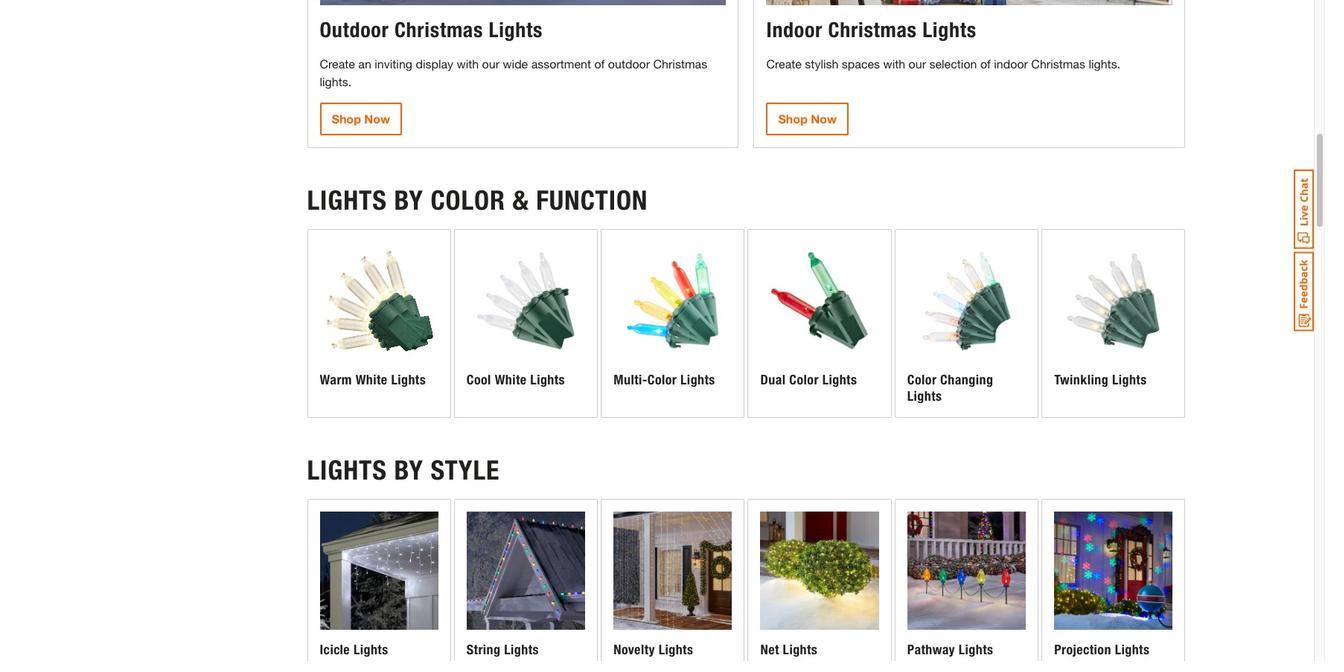 Task type: locate. For each thing, give the bounding box(es) containing it.
lights
[[489, 17, 543, 42], [923, 17, 977, 42], [307, 184, 387, 216], [391, 372, 426, 389], [530, 372, 565, 389], [681, 372, 715, 389], [822, 372, 857, 389], [1112, 372, 1147, 389], [907, 389, 942, 405], [307, 455, 387, 487], [354, 643, 388, 659], [504, 643, 539, 659], [659, 643, 693, 659], [783, 643, 818, 659], [959, 643, 994, 659], [1115, 643, 1150, 659]]

0 horizontal spatial white
[[356, 372, 388, 389]]

christmas up spaces
[[828, 17, 917, 42]]

image for indoor christmas lights image
[[766, 0, 1173, 5]]

cool white lights
[[467, 372, 565, 389]]

white right warm
[[356, 372, 388, 389]]

shop now link down stylish
[[766, 102, 849, 135]]

1 horizontal spatial now
[[811, 111, 837, 126]]

inviting
[[375, 56, 412, 70]]

warm white lights
[[320, 372, 426, 389]]

1 shop now link from the left
[[320, 102, 402, 135]]

image for icicle lights image
[[320, 512, 438, 631]]

2 create from the left
[[766, 56, 802, 70]]

our left selection
[[909, 56, 926, 70]]

assortment
[[531, 56, 591, 70]]

1 shop from the left
[[332, 111, 361, 126]]

shop
[[332, 111, 361, 126], [778, 111, 808, 126]]

christmas right outdoor
[[653, 56, 707, 70]]

now down stylish
[[811, 111, 837, 126]]

now
[[364, 111, 390, 126], [811, 111, 837, 126]]

lights.
[[1089, 56, 1121, 70], [320, 74, 352, 88]]

selection
[[930, 56, 977, 70]]

shop now link
[[320, 102, 402, 135], [766, 102, 849, 135]]

now for indoor
[[811, 111, 837, 126]]

0 horizontal spatial shop now link
[[320, 102, 402, 135]]

with right spaces
[[883, 56, 905, 70]]

2 shop now link from the left
[[766, 102, 849, 135]]

0 horizontal spatial now
[[364, 111, 390, 126]]

an
[[358, 56, 371, 70]]

lights inside "link"
[[822, 372, 857, 389]]

white right cool
[[495, 372, 527, 389]]

net lights
[[761, 643, 818, 659]]

shop now down an
[[332, 111, 390, 126]]

lights by style
[[307, 455, 500, 487]]

now for outdoor
[[364, 111, 390, 126]]

outdoor
[[608, 56, 650, 70]]

shop now
[[332, 111, 390, 126], [778, 111, 837, 126]]

image for twinkling lights image
[[1054, 242, 1173, 360]]

2 now from the left
[[811, 111, 837, 126]]

0 horizontal spatial lights.
[[320, 74, 352, 88]]

2 white from the left
[[495, 372, 527, 389]]

create for outdoor christmas lights
[[320, 56, 355, 70]]

1 with from the left
[[457, 56, 479, 70]]

2 shop from the left
[[778, 111, 808, 126]]

0 horizontal spatial our
[[482, 56, 500, 70]]

1 horizontal spatial shop now
[[778, 111, 837, 126]]

&
[[513, 184, 529, 216]]

dual color lights
[[761, 372, 857, 389]]

1 create from the left
[[320, 56, 355, 70]]

0 horizontal spatial create
[[320, 56, 355, 70]]

create
[[320, 56, 355, 70], [766, 56, 802, 70]]

2 shop now from the left
[[778, 111, 837, 126]]

1 our from the left
[[482, 56, 500, 70]]

shop down stylish
[[778, 111, 808, 126]]

lights inside color changing lights
[[907, 389, 942, 405]]

0 horizontal spatial with
[[457, 56, 479, 70]]

1 horizontal spatial of
[[980, 56, 991, 70]]

of inside "create an inviting display with our wide assortment of outdoor christmas lights."
[[594, 56, 605, 70]]

1 horizontal spatial create
[[766, 56, 802, 70]]

string lights link
[[455, 500, 597, 662]]

shop now link for outdoor
[[320, 102, 402, 135]]

1 horizontal spatial with
[[883, 56, 905, 70]]

2 of from the left
[[980, 56, 991, 70]]

string lights
[[467, 643, 539, 659]]

indoor
[[994, 56, 1028, 70]]

cool white lights link
[[455, 230, 597, 418]]

with right display
[[457, 56, 479, 70]]

1 white from the left
[[356, 372, 388, 389]]

of
[[594, 56, 605, 70], [980, 56, 991, 70]]

christmas right indoor
[[1031, 56, 1085, 70]]

1 vertical spatial lights.
[[320, 74, 352, 88]]

1 horizontal spatial shop now link
[[766, 102, 849, 135]]

1 horizontal spatial lights.
[[1089, 56, 1121, 70]]

1 now from the left
[[364, 111, 390, 126]]

1 horizontal spatial shop
[[778, 111, 808, 126]]

shop down an
[[332, 111, 361, 126]]

0 horizontal spatial shop
[[332, 111, 361, 126]]

create for indoor christmas lights
[[766, 56, 802, 70]]

1 shop now from the left
[[332, 111, 390, 126]]

our left wide
[[482, 56, 500, 70]]

indoor christmas lights
[[766, 17, 977, 42]]

1 horizontal spatial our
[[909, 56, 926, 70]]

color inside color changing lights
[[907, 372, 937, 389]]

create left an
[[320, 56, 355, 70]]

by
[[394, 455, 424, 487]]

our inside "create an inviting display with our wide assortment of outdoor christmas lights."
[[482, 56, 500, 70]]

projection lights link
[[1042, 500, 1185, 662]]

by
[[394, 184, 424, 216]]

1 of from the left
[[594, 56, 605, 70]]

with
[[457, 56, 479, 70], [883, 56, 905, 70]]

create inside "create an inviting display with our wide assortment of outdoor christmas lights."
[[320, 56, 355, 70]]

image for net lights image
[[761, 512, 879, 631]]

novelty lights link
[[602, 500, 744, 662]]

now down an
[[364, 111, 390, 126]]

twinkling
[[1054, 372, 1109, 389]]

create down indoor
[[766, 56, 802, 70]]

twinkling lights
[[1054, 372, 1147, 389]]

of left outdoor
[[594, 56, 605, 70]]

0 horizontal spatial shop now
[[332, 111, 390, 126]]

our
[[482, 56, 500, 70], [909, 56, 926, 70]]

1 horizontal spatial white
[[495, 372, 527, 389]]

novelty
[[614, 643, 655, 659]]

white
[[356, 372, 388, 389], [495, 372, 527, 389]]

shop now down stylish
[[778, 111, 837, 126]]

projection
[[1054, 643, 1112, 659]]

2 with from the left
[[883, 56, 905, 70]]

dual color lights link
[[749, 230, 891, 418]]

shop now link down an
[[320, 102, 402, 135]]

projection lights
[[1054, 643, 1150, 659]]

2 our from the left
[[909, 56, 926, 70]]

of left indoor
[[980, 56, 991, 70]]

color
[[431, 184, 505, 216], [648, 372, 677, 389], [789, 372, 819, 389], [907, 372, 937, 389]]

white for cool
[[495, 372, 527, 389]]

christmas
[[395, 17, 483, 42], [828, 17, 917, 42], [653, 56, 707, 70], [1031, 56, 1085, 70]]

outdoor
[[320, 17, 389, 42]]

with inside "create an inviting display with our wide assortment of outdoor christmas lights."
[[457, 56, 479, 70]]

0 horizontal spatial of
[[594, 56, 605, 70]]



Task type: vqa. For each thing, say whether or not it's contained in the screenshot.
bottommost order
no



Task type: describe. For each thing, give the bounding box(es) containing it.
color changing lights link
[[896, 230, 1038, 418]]

cool
[[467, 372, 491, 389]]

christmas inside "create an inviting display with our wide assortment of outdoor christmas lights."
[[653, 56, 707, 70]]

outdoor christmas lights
[[320, 17, 543, 42]]

image for warm white lights image
[[320, 242, 438, 360]]

color inside "link"
[[789, 372, 819, 389]]

icicle
[[320, 643, 350, 659]]

net
[[761, 643, 779, 659]]

pathway lights link
[[896, 500, 1038, 662]]

lights by color & function
[[307, 184, 648, 216]]

warm
[[320, 372, 352, 389]]

stylish
[[805, 56, 839, 70]]

shop now link for indoor
[[766, 102, 849, 135]]

multi-color lights
[[614, 372, 715, 389]]

color changing lights
[[907, 372, 993, 405]]

lights. inside "create an inviting display with our wide assortment of outdoor christmas lights."
[[320, 74, 352, 88]]

feedback link image
[[1294, 252, 1314, 332]]

pathway
[[907, 643, 955, 659]]

live chat image
[[1294, 170, 1314, 249]]

pathway lights
[[907, 643, 994, 659]]

christmas up display
[[395, 17, 483, 42]]

wide
[[503, 56, 528, 70]]

0 vertical spatial lights.
[[1089, 56, 1121, 70]]

icicle lights
[[320, 643, 388, 659]]

string
[[467, 643, 501, 659]]

shop for indoor
[[778, 111, 808, 126]]

shop now for indoor
[[778, 111, 837, 126]]

shop for outdoor
[[332, 111, 361, 126]]

shop now for outdoor
[[332, 111, 390, 126]]

dual
[[761, 372, 786, 389]]

white for warm
[[356, 372, 388, 389]]

novelty lights
[[614, 643, 693, 659]]

image for cool white lights image
[[467, 242, 585, 360]]

warm white lights link
[[308, 230, 450, 418]]

net lights link
[[749, 500, 891, 662]]

create stylish spaces with our selection of indoor christmas lights.
[[766, 56, 1121, 70]]

indoor
[[766, 17, 823, 42]]

create an inviting display with our wide assortment of outdoor christmas lights.
[[320, 56, 707, 88]]

function
[[536, 184, 648, 216]]

spaces
[[842, 56, 880, 70]]

style
[[431, 455, 500, 487]]

multi-
[[614, 372, 648, 389]]

multi-color lights link
[[602, 230, 744, 418]]

image for dual color lights image
[[761, 242, 879, 360]]

image for string lights image
[[467, 512, 585, 631]]

image for pathway lights image
[[907, 512, 1026, 631]]

image for novelty lights image
[[614, 512, 732, 631]]

twinkling lights link
[[1042, 230, 1185, 418]]

icicle lights link
[[308, 500, 450, 662]]

display
[[416, 56, 453, 70]]

image for multi-color lights image
[[614, 242, 732, 360]]

image for outdoor christmas lights image
[[320, 0, 726, 5]]

image for color changing lights image
[[907, 242, 1026, 360]]

changing
[[940, 372, 993, 389]]

image for projection lights image
[[1054, 512, 1173, 631]]



